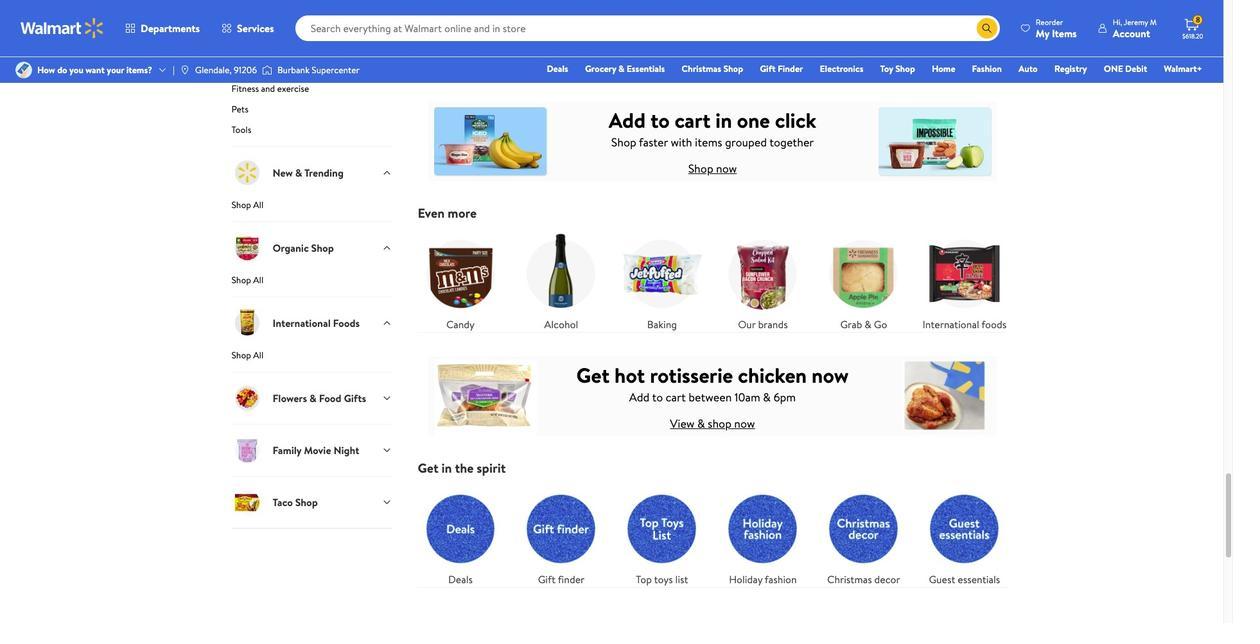 Task type: describe. For each thing, give the bounding box(es) containing it.
family movie night button
[[232, 424, 392, 476]]

all for international
[[253, 349, 264, 362]]

list for get in the spirit
[[410, 476, 1015, 587]]

international for international foods
[[273, 316, 331, 330]]

food
[[319, 391, 342, 405]]

get for hot
[[577, 361, 610, 389]]

click
[[775, 106, 817, 134]]

health and beauty
[[232, 62, 302, 75]]

my
[[1036, 26, 1050, 40]]

services button
[[211, 13, 285, 44]]

holiday
[[729, 572, 763, 586]]

memories
[[481, 12, 519, 25]]

baking
[[647, 317, 677, 331]]

gift for gift finder
[[760, 62, 776, 75]]

exercise
[[277, 82, 309, 95]]

how
[[37, 64, 55, 76]]

fun
[[896, 12, 909, 25]]

essentials
[[627, 62, 665, 75]]

international foods
[[923, 317, 1007, 331]]

holiday fashion
[[729, 572, 797, 586]]

view & shop now
[[670, 416, 755, 432]]

shop inside add to cart in one click shop faster with items grouped together
[[611, 134, 637, 150]]

night
[[334, 443, 359, 457]]

top toys list
[[636, 572, 689, 586]]

and for beauty
[[260, 62, 274, 75]]

gift finder link
[[519, 486, 604, 587]]

chicken
[[738, 361, 807, 389]]

creative
[[659, 12, 691, 25]]

shop now for holiday
[[439, 51, 477, 64]]

burbank supercenter
[[278, 64, 360, 76]]

organic shop button
[[232, 222, 392, 274]]

christmas decor
[[828, 572, 901, 586]]

baking link
[[620, 231, 705, 332]]

glendale, 91206
[[195, 64, 257, 76]]

list item containing make holiday memories with quaker
[[410, 0, 612, 78]]

items
[[695, 134, 723, 150]]

your
[[107, 64, 124, 76]]

list item containing bring a creative twist to holiday baking.
[[612, 0, 814, 78]]

grab
[[841, 317, 862, 331]]

foods
[[333, 316, 360, 330]]

now down make holiday memories with quaker
[[461, 51, 477, 64]]

fitness and exercise link
[[232, 82, 392, 100]]

a inside keep the festive fun going and grab a bag of reese's trees
[[971, 12, 975, 25]]

bring
[[630, 12, 651, 25]]

shop all link for &
[[232, 199, 392, 222]]

taco shop
[[273, 495, 318, 510]]

spirit
[[477, 459, 506, 476]]

pets
[[232, 103, 249, 116]]

and for exercise
[[261, 82, 275, 95]]

shop now for the
[[843, 51, 881, 64]]

new & trending button
[[232, 147, 392, 199]]

christmas for christmas decor
[[828, 572, 872, 586]]

keep
[[832, 12, 851, 25]]

grab & go link
[[821, 231, 907, 332]]

beauty
[[276, 62, 302, 75]]

flowers
[[273, 391, 307, 405]]

gift finder
[[538, 572, 585, 586]]

reorder
[[1036, 16, 1063, 27]]

fitness
[[232, 82, 259, 95]]

christmas shop link
[[676, 62, 749, 76]]

health
[[232, 62, 258, 75]]

view
[[670, 416, 695, 432]]

even more
[[418, 204, 477, 221]]

home link
[[926, 62, 961, 76]]

flowers & food gifts button
[[232, 372, 392, 424]]

the inside keep the festive fun going and grab a bag of reese's trees
[[853, 12, 866, 25]]

Search search field
[[295, 15, 1000, 41]]

new
[[273, 166, 293, 180]]

christmas shop
[[682, 62, 743, 75]]

& for flowers & food gifts
[[310, 391, 317, 405]]

 image for how do you want your items?
[[15, 62, 32, 78]]

& for grab & go
[[865, 317, 872, 331]]

grocery
[[585, 62, 617, 75]]

our
[[738, 317, 756, 331]]

together
[[770, 134, 814, 150]]

deals link for grocery & essentials link
[[541, 62, 574, 76]]

new & trending
[[273, 166, 344, 180]]

6pm
[[774, 389, 796, 405]]

now down search search box
[[663, 51, 679, 64]]

finder
[[558, 572, 585, 586]]

glendale,
[[195, 64, 232, 76]]

shop now for a
[[641, 51, 679, 64]]

toy shop
[[880, 62, 915, 75]]

m
[[1150, 16, 1157, 27]]

registry link
[[1049, 62, 1093, 76]]

burbank
[[278, 64, 310, 76]]

to inside list item
[[713, 12, 722, 25]]

pets link
[[232, 103, 392, 121]]

candy
[[446, 317, 475, 331]]

do
[[57, 64, 67, 76]]

cart inside get hot rotisserie chicken now add to cart between 10am & 6pm
[[666, 389, 686, 405]]

toys link
[[232, 21, 392, 39]]

and inside keep the festive fun going and grab a bag of reese's trees
[[935, 12, 949, 25]]

view & shop now link
[[670, 416, 755, 432]]

now right shop at the bottom right of page
[[735, 416, 755, 432]]

faster
[[639, 134, 668, 150]]

one debit
[[1104, 62, 1148, 75]]

|
[[173, 64, 175, 76]]

kitchen link
[[232, 41, 392, 59]]

& for view & shop now
[[698, 416, 705, 432]]

with inside add to cart in one click shop faster with items grouped together
[[671, 134, 692, 150]]

grab & go
[[841, 317, 888, 331]]

reese's
[[842, 25, 875, 38]]

now down reese's
[[864, 51, 881, 64]]

get for in
[[418, 459, 439, 476]]

express skinny banner image
[[428, 101, 997, 181]]

items?
[[126, 64, 152, 76]]

1 vertical spatial in
[[442, 459, 452, 476]]

fashion link
[[967, 62, 1008, 76]]



Task type: vqa. For each thing, say whether or not it's contained in the screenshot.
3+ related to $73.99
no



Task type: locate. For each thing, give the bounding box(es) containing it.
3 all from the top
[[253, 349, 264, 362]]

shop all for international foods
[[232, 349, 264, 362]]

2 vertical spatial and
[[261, 82, 275, 95]]

home
[[932, 62, 956, 75]]

0 horizontal spatial in
[[442, 459, 452, 476]]

 image up fitness and exercise
[[262, 64, 272, 76]]

0 vertical spatial to
[[713, 12, 722, 25]]

to left items
[[651, 106, 670, 134]]

& left shop at the bottom right of page
[[698, 416, 705, 432]]

1 a from the left
[[653, 12, 657, 25]]

decor
[[875, 572, 901, 586]]

0 vertical spatial shop all
[[232, 199, 264, 212]]

2 shop all from the top
[[232, 274, 264, 287]]

1 list item from the left
[[410, 0, 612, 78]]

foods
[[982, 317, 1007, 331]]

deals
[[547, 62, 568, 75], [448, 572, 473, 586]]

going
[[911, 12, 933, 25]]

toys
[[232, 21, 249, 34]]

kitchen
[[232, 41, 261, 54]]

our brands
[[738, 317, 788, 331]]

shop all for organic shop
[[232, 274, 264, 287]]

gift left finder
[[760, 62, 776, 75]]

gift
[[760, 62, 776, 75], [538, 572, 556, 586]]

2 list from the top
[[410, 221, 1015, 332]]

1 horizontal spatial the
[[853, 12, 866, 25]]

christmas down 'twist'
[[682, 62, 721, 75]]

hot
[[615, 361, 645, 389]]

christmas left decor
[[828, 572, 872, 586]]

movie
[[304, 443, 331, 457]]

& right new
[[295, 166, 302, 180]]

0 vertical spatial in
[[716, 106, 732, 134]]

1 vertical spatial cart
[[666, 389, 686, 405]]

account
[[1113, 26, 1151, 40]]

2 a from the left
[[971, 12, 975, 25]]

shop all link down new & trending
[[232, 199, 392, 222]]

alcohol
[[545, 317, 578, 331]]

alcohol link
[[519, 231, 604, 332]]

deals inside list
[[448, 572, 473, 586]]

0 horizontal spatial deals
[[448, 572, 473, 586]]

cart
[[675, 106, 711, 134], [666, 389, 686, 405]]

1 vertical spatial gift
[[538, 572, 556, 586]]

3 shop all from the top
[[232, 349, 264, 362]]

the up reese's
[[853, 12, 866, 25]]

2 vertical spatial to
[[652, 389, 663, 405]]

electronics
[[820, 62, 864, 75]]

0 horizontal spatial international
[[273, 316, 331, 330]]

and inside "link"
[[260, 62, 274, 75]]

1 vertical spatial list
[[410, 221, 1015, 332]]

1 vertical spatial get
[[418, 459, 439, 476]]

1 horizontal spatial a
[[971, 12, 975, 25]]

toys
[[654, 572, 673, 586]]

1 vertical spatial shop all link
[[232, 274, 392, 297]]

quaker
[[540, 12, 569, 25]]

2 vertical spatial list
[[410, 476, 1015, 587]]

grocery & essentials
[[585, 62, 665, 75]]

list for even more
[[410, 221, 1015, 332]]

a right bring
[[653, 12, 657, 25]]

& inside get hot rotisserie chicken now add to cart between 10am & 6pm
[[763, 389, 771, 405]]

finder
[[778, 62, 803, 75]]

the left spirit
[[455, 459, 474, 476]]

1 vertical spatial and
[[260, 62, 274, 75]]

& for new & trending
[[295, 166, 302, 180]]

get left spirit
[[418, 459, 439, 476]]

shop all link up international foods
[[232, 274, 392, 297]]

jeremy
[[1124, 16, 1149, 27]]

0 vertical spatial deals link
[[541, 62, 574, 76]]

1 vertical spatial all
[[253, 274, 264, 287]]

brands
[[758, 317, 788, 331]]

& left '6pm'
[[763, 389, 771, 405]]

1 vertical spatial christmas
[[828, 572, 872, 586]]

& left "food"
[[310, 391, 317, 405]]

to right hot
[[652, 389, 663, 405]]

between
[[689, 389, 732, 405]]

debit
[[1126, 62, 1148, 75]]

8 $618.20
[[1183, 14, 1204, 40]]

in inside add to cart in one click shop faster with items grouped together
[[716, 106, 732, 134]]

international foods link
[[922, 231, 1008, 332]]

0 horizontal spatial christmas
[[682, 62, 721, 75]]

to inside get hot rotisserie chicken now add to cart between 10am & 6pm
[[652, 389, 663, 405]]

0 vertical spatial deals
[[547, 62, 568, 75]]

holiday right make
[[451, 12, 479, 25]]

1 vertical spatial the
[[455, 459, 474, 476]]

3 list item from the left
[[814, 0, 1015, 78]]

shop all for new & trending
[[232, 199, 264, 212]]

family
[[273, 443, 302, 457]]

1 vertical spatial shop all
[[232, 274, 264, 287]]

now right '6pm'
[[812, 361, 849, 389]]

toy shop link
[[875, 62, 921, 76]]

grab
[[951, 12, 969, 25]]

electronics link
[[814, 62, 870, 76]]

gift inside list
[[538, 572, 556, 586]]

1 horizontal spatial deals
[[547, 62, 568, 75]]

1 vertical spatial add
[[629, 389, 650, 405]]

1 all from the top
[[253, 199, 264, 212]]

taco
[[273, 495, 293, 510]]

2 vertical spatial shop all
[[232, 349, 264, 362]]

cart right faster
[[675, 106, 711, 134]]

our brands link
[[720, 231, 806, 332]]

shop now link
[[688, 161, 737, 177]]

0 horizontal spatial holiday
[[451, 12, 479, 25]]

gift for gift finder
[[538, 572, 556, 586]]

with left quaker
[[522, 12, 538, 25]]

$618.20
[[1183, 31, 1204, 40]]

1 horizontal spatial gift
[[760, 62, 776, 75]]

1 horizontal spatial in
[[716, 106, 732, 134]]

shop all link for foods
[[232, 349, 392, 372]]

all for new
[[253, 199, 264, 212]]

1 horizontal spatial with
[[671, 134, 692, 150]]

0 vertical spatial shop all link
[[232, 199, 392, 222]]

2 vertical spatial all
[[253, 349, 264, 362]]

list item containing keep the festive fun going and grab a bag of reese's trees
[[814, 0, 1015, 78]]

organic shop
[[273, 241, 334, 255]]

0 vertical spatial list
[[410, 0, 1015, 78]]

1 horizontal spatial international
[[923, 317, 980, 331]]

add left rotisserie
[[629, 389, 650, 405]]

twist
[[693, 12, 711, 25]]

1 vertical spatial to
[[651, 106, 670, 134]]

family movie night
[[273, 443, 359, 457]]

to right 'twist'
[[713, 12, 722, 25]]

0 horizontal spatial the
[[455, 459, 474, 476]]

2 shop all link from the top
[[232, 274, 392, 297]]

services
[[237, 21, 274, 35]]

deals link for gift finder link
[[418, 486, 503, 587]]

 image right the |
[[180, 65, 190, 75]]

shop all
[[232, 199, 264, 212], [232, 274, 264, 287], [232, 349, 264, 362]]

shop all link down international foods
[[232, 349, 392, 372]]

1 horizontal spatial get
[[577, 361, 610, 389]]

departments button
[[114, 13, 211, 44]]

& left go
[[865, 317, 872, 331]]

add inside add to cart in one click shop faster with items grouped together
[[609, 106, 646, 134]]

walmart image
[[21, 18, 104, 39]]

Walmart Site-Wide search field
[[295, 15, 1000, 41]]

with left items
[[671, 134, 692, 150]]

search icon image
[[982, 23, 992, 33]]

shop now down items
[[688, 161, 737, 177]]

0 vertical spatial with
[[522, 12, 538, 25]]

1 holiday from the left
[[451, 12, 479, 25]]

add down grocery & essentials link
[[609, 106, 646, 134]]

departments
[[141, 21, 200, 35]]

holiday left baking.
[[724, 12, 752, 25]]

and down health and beauty
[[261, 82, 275, 95]]

list containing candy
[[410, 221, 1015, 332]]

0 vertical spatial and
[[935, 12, 949, 25]]

list item
[[410, 0, 612, 78], [612, 0, 814, 78], [814, 0, 1015, 78]]

christmas inside the 'christmas decor' link
[[828, 572, 872, 586]]

list containing deals
[[410, 476, 1015, 587]]

in
[[716, 106, 732, 134], [442, 459, 452, 476]]

international foods button
[[232, 297, 392, 349]]

& inside list
[[865, 317, 872, 331]]

get left hot
[[577, 361, 610, 389]]

3 list from the top
[[410, 476, 1015, 587]]

items
[[1052, 26, 1077, 40]]

2 horizontal spatial  image
[[262, 64, 272, 76]]

shop all link for shop
[[232, 274, 392, 297]]

& for grocery & essentials
[[619, 62, 625, 75]]

flowers & food gifts
[[273, 391, 366, 405]]

list
[[410, 0, 1015, 78], [410, 221, 1015, 332], [410, 476, 1015, 587]]

2 holiday from the left
[[724, 12, 752, 25]]

2 vertical spatial shop all link
[[232, 349, 392, 372]]

&
[[619, 62, 625, 75], [295, 166, 302, 180], [865, 317, 872, 331], [763, 389, 771, 405], [310, 391, 317, 405], [698, 416, 705, 432]]

0 vertical spatial add
[[609, 106, 646, 134]]

shop now down search search box
[[641, 51, 679, 64]]

get hot rotisserie chicken now add to cart between 10am & 6pm
[[577, 361, 849, 405]]

christmas inside christmas shop link
[[682, 62, 721, 75]]

trees
[[877, 25, 897, 38]]

and up fitness and exercise
[[260, 62, 274, 75]]

all for organic
[[253, 274, 264, 287]]

gift left "finder"
[[538, 572, 556, 586]]

2 list item from the left
[[612, 0, 814, 78]]

deals link
[[541, 62, 574, 76], [418, 486, 503, 587]]

1 horizontal spatial deals link
[[541, 62, 574, 76]]

christmas
[[682, 62, 721, 75], [828, 572, 872, 586]]

go
[[874, 317, 888, 331]]

1 vertical spatial deals
[[448, 572, 473, 586]]

and left grab
[[935, 12, 949, 25]]

now down items
[[716, 161, 737, 177]]

a left bag
[[971, 12, 975, 25]]

0 horizontal spatial with
[[522, 12, 538, 25]]

1 horizontal spatial holiday
[[724, 12, 752, 25]]

0 vertical spatial all
[[253, 199, 264, 212]]

fashion
[[765, 572, 797, 586]]

0 vertical spatial get
[[577, 361, 610, 389]]

top toys list link
[[620, 486, 705, 587]]

in left the one
[[716, 106, 732, 134]]

0 vertical spatial gift
[[760, 62, 776, 75]]

shop now
[[439, 51, 477, 64], [641, 51, 679, 64], [843, 51, 881, 64], [688, 161, 737, 177]]

bag
[[977, 12, 992, 25]]

more
[[448, 204, 477, 221]]

gift finder link
[[754, 62, 809, 76]]

 image
[[15, 62, 32, 78], [262, 64, 272, 76], [180, 65, 190, 75]]

2 all from the top
[[253, 274, 264, 287]]

with
[[522, 12, 538, 25], [671, 134, 692, 150]]

christmas for christmas shop
[[682, 62, 721, 75]]

get inside get hot rotisserie chicken now add to cart between 10am & 6pm
[[577, 361, 610, 389]]

1 horizontal spatial  image
[[180, 65, 190, 75]]

one
[[737, 106, 770, 134]]

1 horizontal spatial christmas
[[828, 572, 872, 586]]

and
[[935, 12, 949, 25], [260, 62, 274, 75], [261, 82, 275, 95]]

cart up view
[[666, 389, 686, 405]]

1 shop all from the top
[[232, 199, 264, 212]]

walmart+ link
[[1159, 62, 1208, 76]]

guest
[[929, 572, 956, 586]]

0 horizontal spatial gift
[[538, 572, 556, 586]]

0 vertical spatial the
[[853, 12, 866, 25]]

add inside get hot rotisserie chicken now add to cart between 10am & 6pm
[[629, 389, 650, 405]]

toy
[[880, 62, 894, 75]]

now inside get hot rotisserie chicken now add to cart between 10am & 6pm
[[812, 361, 849, 389]]

to inside add to cart in one click shop faster with items grouped together
[[651, 106, 670, 134]]

0 horizontal spatial a
[[653, 12, 657, 25]]

 image for glendale, 91206
[[180, 65, 190, 75]]

0 horizontal spatial get
[[418, 459, 439, 476]]

list containing make holiday memories with quaker
[[410, 0, 1015, 78]]

now
[[461, 51, 477, 64], [663, 51, 679, 64], [864, 51, 881, 64], [716, 161, 737, 177], [812, 361, 849, 389], [735, 416, 755, 432]]

shop now down reese's
[[843, 51, 881, 64]]

0 horizontal spatial  image
[[15, 62, 32, 78]]

 image left the how
[[15, 62, 32, 78]]

 image for burbank supercenter
[[262, 64, 272, 76]]

one debit link
[[1098, 62, 1153, 76]]

0 vertical spatial christmas
[[682, 62, 721, 75]]

1 vertical spatial deals link
[[418, 486, 503, 587]]

cart inside add to cart in one click shop faster with items grouped together
[[675, 106, 711, 134]]

rotisserie
[[650, 361, 733, 389]]

3 shop all link from the top
[[232, 349, 392, 372]]

guest essentials link
[[922, 486, 1008, 587]]

in left spirit
[[442, 459, 452, 476]]

international inside dropdown button
[[273, 316, 331, 330]]

fashion
[[972, 62, 1002, 75]]

1 shop all link from the top
[[232, 199, 392, 222]]

1 list from the top
[[410, 0, 1015, 78]]

shop now down make
[[439, 51, 477, 64]]

international
[[273, 316, 331, 330], [923, 317, 980, 331]]

fitness and exercise
[[232, 82, 309, 95]]

1 vertical spatial with
[[671, 134, 692, 150]]

baking.
[[754, 12, 781, 25]]

want
[[86, 64, 105, 76]]

0 horizontal spatial deals link
[[418, 486, 503, 587]]

91206
[[234, 64, 257, 76]]

christmas decor link
[[821, 486, 907, 587]]

& right grocery
[[619, 62, 625, 75]]

0 vertical spatial cart
[[675, 106, 711, 134]]

tools
[[232, 124, 251, 136]]

hi,
[[1113, 16, 1123, 27]]

essentials
[[958, 572, 1000, 586]]

get hot rotisserie chicken with pickup and delivery. add this juicy, ready-to-eat option to your cart between 10am & 6pm image
[[428, 356, 997, 436]]

international for international foods
[[923, 317, 980, 331]]



